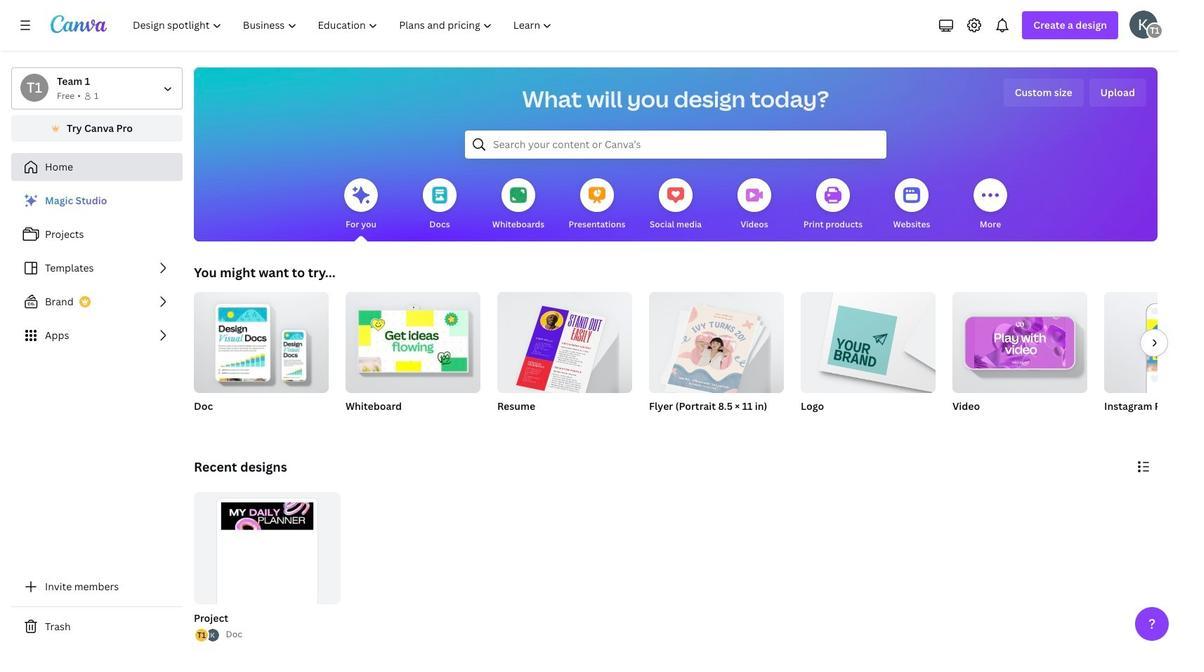 Task type: describe. For each thing, give the bounding box(es) containing it.
top level navigation element
[[124, 11, 565, 39]]

kendall parks image
[[1130, 11, 1158, 39]]

team 1 element inside switch to another team button
[[20, 74, 49, 102]]

team 1 image for team 1 element inside the switch to another team button
[[20, 74, 49, 102]]

1 vertical spatial list
[[194, 629, 220, 644]]

0 vertical spatial team 1 element
[[1147, 22, 1164, 39]]



Task type: vqa. For each thing, say whether or not it's contained in the screenshot.
'Add'
no



Task type: locate. For each thing, give the bounding box(es) containing it.
1 vertical spatial team 1 image
[[20, 74, 49, 102]]

1 horizontal spatial team 1 image
[[1147, 22, 1164, 39]]

1 horizontal spatial team 1 element
[[1147, 22, 1164, 39]]

0 vertical spatial list
[[11, 187, 183, 350]]

team 1 image for top team 1 element
[[1147, 22, 1164, 39]]

team 1 image
[[1147, 22, 1164, 39], [20, 74, 49, 102]]

0 horizontal spatial list
[[11, 187, 183, 350]]

0 vertical spatial team 1 image
[[1147, 22, 1164, 39]]

None search field
[[465, 131, 887, 159]]

1 horizontal spatial list
[[194, 629, 220, 644]]

Switch to another team button
[[11, 67, 183, 110]]

group
[[194, 287, 329, 432], [194, 287, 329, 394], [346, 287, 481, 432], [346, 287, 481, 394], [498, 287, 633, 432], [498, 287, 633, 400], [649, 287, 784, 432], [649, 287, 784, 398], [801, 292, 936, 432], [801, 292, 936, 394], [953, 292, 1088, 432], [1105, 292, 1181, 432], [191, 493, 341, 644], [194, 493, 341, 642]]

team 1 image inside switch to another team button
[[20, 74, 49, 102]]

0 horizontal spatial team 1 image
[[20, 74, 49, 102]]

team 1 element
[[1147, 22, 1164, 39], [20, 74, 49, 102]]

list
[[11, 187, 183, 350], [194, 629, 220, 644]]

Search search field
[[493, 131, 859, 158]]

1 vertical spatial team 1 element
[[20, 74, 49, 102]]

0 horizontal spatial team 1 element
[[20, 74, 49, 102]]



